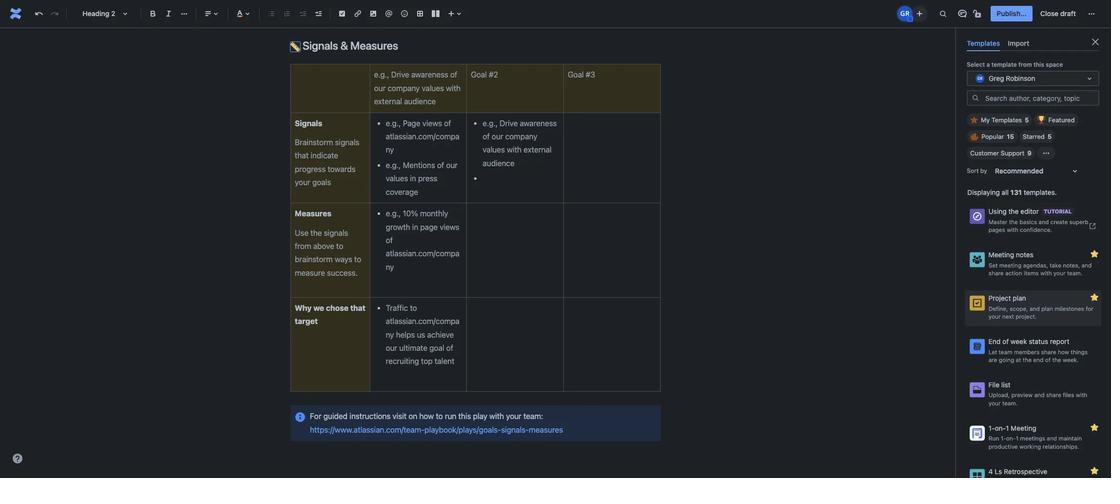 Task type: locate. For each thing, give the bounding box(es) containing it.
team. inside file list upload, preview and share files with your team.
[[1003, 400, 1018, 407]]

1 horizontal spatial 5
[[1048, 133, 1053, 141]]

meeting up meetings
[[1012, 424, 1037, 432]]

the inside master the basics and create superb pages with confidence.
[[1010, 218, 1019, 226]]

with inside meeting notes set meeting agendas, take notes, and share action items with your team.
[[1041, 270, 1053, 277]]

and inside meeting notes set meeting agendas, take notes, and share action items with your team.
[[1082, 262, 1093, 269]]

import
[[1009, 39, 1030, 47]]

italic ⌘i image
[[163, 8, 175, 20]]

your down 'upload,'
[[989, 400, 1001, 407]]

share inside meeting notes set meeting agendas, take notes, and share action items with your team.
[[989, 270, 1004, 277]]

help image
[[12, 453, 23, 465]]

1 vertical spatial team.
[[1003, 400, 1018, 407]]

a
[[987, 61, 991, 68]]

panel info image
[[295, 412, 306, 423]]

layouts image
[[430, 8, 442, 20]]

space
[[1047, 61, 1064, 68]]

with right pages at the right top of the page
[[1008, 227, 1019, 234]]

with right play
[[490, 412, 504, 421]]

select a template from this space
[[968, 61, 1064, 68]]

for
[[1087, 305, 1094, 312]]

5 right starred
[[1048, 133, 1053, 141]]

and up relationships.
[[1048, 435, 1058, 442]]

measures
[[529, 426, 563, 434]]

let
[[989, 348, 998, 356]]

1 vertical spatial 5
[[1048, 133, 1053, 141]]

0 horizontal spatial how
[[420, 412, 434, 421]]

2 vertical spatial share
[[1047, 392, 1062, 399]]

with inside master the basics and create superb pages with confidence.
[[1008, 227, 1019, 234]]

share up end
[[1042, 348, 1057, 356]]

9
[[1028, 149, 1032, 157]]

1
[[1007, 424, 1010, 432], [1017, 435, 1019, 442]]

0 vertical spatial 5
[[1026, 116, 1030, 124]]

team:
[[524, 412, 544, 421]]

chose
[[326, 304, 349, 312]]

1 vertical spatial measures
[[295, 209, 332, 218]]

heading
[[83, 9, 109, 18]]

4 ls retrospective
[[989, 468, 1048, 476]]

team. down 'upload,'
[[1003, 400, 1018, 407]]

tab list
[[964, 35, 1104, 51]]

scope,
[[1011, 305, 1029, 312]]

emoji image
[[399, 8, 411, 20]]

comment icon image
[[958, 8, 969, 20]]

your down take on the bottom right of the page
[[1054, 270, 1066, 277]]

productive
[[989, 443, 1019, 451]]

and up confidence.
[[1040, 218, 1050, 226]]

0 vertical spatial team.
[[1068, 270, 1083, 277]]

1-
[[989, 424, 996, 432], [1002, 435, 1007, 442]]

share down set
[[989, 270, 1004, 277]]

plan left milestones
[[1042, 305, 1054, 312]]

0 horizontal spatial this
[[459, 412, 471, 421]]

0 vertical spatial how
[[1059, 348, 1070, 356]]

with down take on the bottom right of the page
[[1041, 270, 1053, 277]]

invite to edit image
[[915, 8, 926, 19]]

on-
[[996, 424, 1007, 432], [1007, 435, 1017, 442]]

star file list image
[[1090, 378, 1101, 390]]

meeting inside 1-on-1 meeting run 1-on-1 meetings and maintain productive working relationships.
[[1012, 424, 1037, 432]]

1- up productive on the right
[[1002, 435, 1007, 442]]

the
[[1009, 207, 1019, 216], [1010, 218, 1019, 226], [1024, 357, 1032, 364], [1053, 357, 1062, 364]]

working
[[1020, 443, 1042, 451]]

plan
[[1014, 294, 1027, 302], [1042, 305, 1054, 312]]

customer
[[971, 149, 1000, 157]]

and inside 1-on-1 meeting run 1-on-1 meetings and maintain productive working relationships.
[[1048, 435, 1058, 442]]

1 vertical spatial meeting
[[1012, 424, 1037, 432]]

0 vertical spatial this
[[1034, 61, 1045, 68]]

1 horizontal spatial measures
[[351, 39, 398, 52]]

tutorial
[[1045, 208, 1073, 215]]

by
[[981, 167, 988, 175]]

how left the to
[[420, 412, 434, 421]]

editable content region
[[275, 0, 677, 478]]

things
[[1072, 348, 1089, 356]]

going
[[1000, 357, 1015, 364]]

1 vertical spatial plan
[[1042, 305, 1054, 312]]

this
[[1034, 61, 1045, 68], [459, 412, 471, 421]]

5
[[1026, 116, 1030, 124], [1048, 133, 1053, 141]]

with inside main content area, start typing to enter text. text field
[[490, 412, 504, 421]]

1 horizontal spatial how
[[1059, 348, 1070, 356]]

your inside main content area, start typing to enter text. text field
[[506, 412, 522, 421]]

align left image
[[202, 8, 214, 20]]

templates up a
[[968, 39, 1001, 47]]

meeting up set
[[989, 251, 1015, 259]]

0 vertical spatial meeting
[[989, 251, 1015, 259]]

0 horizontal spatial team.
[[1003, 400, 1018, 407]]

meeting
[[989, 251, 1015, 259], [1012, 424, 1037, 432]]

your up signals- at bottom left
[[506, 412, 522, 421]]

1 vertical spatial this
[[459, 412, 471, 421]]

more categories image
[[1041, 147, 1053, 159]]

0 vertical spatial plan
[[1014, 294, 1027, 302]]

2
[[111, 9, 115, 18]]

project plan define, scope, and plan milestones for your next project.
[[989, 294, 1094, 321]]

templates up 15
[[992, 116, 1023, 124]]

starred
[[1024, 133, 1046, 141]]

week.
[[1064, 357, 1080, 364]]

1 vertical spatial of
[[1046, 357, 1052, 364]]

this up playbook/plays/goals-
[[459, 412, 471, 421]]

with
[[1008, 227, 1019, 234], [1041, 270, 1053, 277], [1077, 392, 1088, 399], [490, 412, 504, 421]]

and right preview
[[1035, 392, 1045, 399]]

1- up run
[[989, 424, 996, 432]]

the down members
[[1024, 357, 1032, 364]]

confluence image
[[8, 6, 23, 21], [8, 6, 23, 21]]

maintain
[[1060, 435, 1083, 442]]

share left files
[[1047, 392, 1062, 399]]

displaying all 131 templates.
[[968, 188, 1058, 197]]

1 horizontal spatial 1-
[[1002, 435, 1007, 442]]

1 vertical spatial 1
[[1017, 435, 1019, 442]]

your down 'define,'
[[989, 313, 1001, 321]]

agendas,
[[1024, 262, 1049, 269]]

team.
[[1068, 270, 1083, 277], [1003, 400, 1018, 407]]

of right end
[[1046, 357, 1052, 364]]

define,
[[989, 305, 1009, 312]]

milestones
[[1056, 305, 1085, 312]]

1 left meetings
[[1017, 435, 1019, 442]]

measures
[[351, 39, 398, 52], [295, 209, 332, 218]]

1 horizontal spatial plan
[[1042, 305, 1054, 312]]

guided
[[324, 412, 348, 421]]

1 horizontal spatial 1
[[1017, 435, 1019, 442]]

we
[[314, 304, 324, 312]]

list
[[1002, 381, 1011, 389]]

close
[[1041, 9, 1059, 18]]

with right files
[[1077, 392, 1088, 399]]

1 vertical spatial how
[[420, 412, 434, 421]]

unstar 4 ls retrospective image
[[1090, 465, 1101, 477]]

team. down notes,
[[1068, 270, 1083, 277]]

0 vertical spatial templates
[[968, 39, 1001, 47]]

0 vertical spatial share
[[989, 270, 1004, 277]]

1 horizontal spatial team.
[[1068, 270, 1083, 277]]

:straight_ruler: image
[[291, 42, 300, 52], [291, 42, 300, 52]]

share inside end of week status report let team members share how things are going at the end of the week.
[[1042, 348, 1057, 356]]

share inside file list upload, preview and share files with your team.
[[1047, 392, 1062, 399]]

how up week.
[[1059, 348, 1070, 356]]

your
[[1054, 270, 1066, 277], [989, 313, 1001, 321], [989, 400, 1001, 407], [506, 412, 522, 421]]

of up team
[[1003, 337, 1010, 346]]

1 up productive on the right
[[1007, 424, 1010, 432]]

the left basics
[[1010, 218, 1019, 226]]

your inside meeting notes set meeting agendas, take notes, and share action items with your team.
[[1054, 270, 1066, 277]]

at
[[1017, 357, 1022, 364]]

share for meeting
[[989, 270, 1004, 277]]

bold ⌘b image
[[147, 8, 159, 20]]

sort by
[[968, 167, 988, 175]]

how
[[1059, 348, 1070, 356], [420, 412, 434, 421]]

greg
[[990, 74, 1005, 82]]

0 vertical spatial 1
[[1007, 424, 1010, 432]]

0 horizontal spatial of
[[1003, 337, 1010, 346]]

on- up productive on the right
[[1007, 435, 1017, 442]]

0 vertical spatial on-
[[996, 424, 1007, 432]]

signals for signals & measures
[[303, 39, 338, 52]]

this right from
[[1034, 61, 1045, 68]]

1 horizontal spatial this
[[1034, 61, 1045, 68]]

signals & measures
[[300, 39, 398, 52]]

close templates and import image
[[1091, 36, 1102, 48]]

signals
[[303, 39, 338, 52], [295, 119, 322, 128]]

0 horizontal spatial 1-
[[989, 424, 996, 432]]

and up project.
[[1030, 305, 1041, 312]]

and
[[1040, 218, 1050, 226], [1082, 262, 1093, 269], [1030, 305, 1041, 312], [1035, 392, 1045, 399], [1048, 435, 1058, 442]]

that
[[351, 304, 366, 312]]

outdent ⇧tab image
[[297, 8, 309, 20]]

no restrictions image
[[973, 8, 985, 20]]

the left week.
[[1053, 357, 1062, 364]]

run
[[445, 412, 457, 421]]

1 vertical spatial signals
[[295, 119, 322, 128]]

1 vertical spatial share
[[1042, 348, 1057, 356]]

set
[[989, 262, 999, 269]]

0 vertical spatial 1-
[[989, 424, 996, 432]]

5 up starred
[[1026, 116, 1030, 124]]

unstar meeting notes image
[[1090, 248, 1101, 260]]

and inside file list upload, preview and share files with your team.
[[1035, 392, 1045, 399]]

on- up run
[[996, 424, 1007, 432]]

0 vertical spatial signals
[[303, 39, 338, 52]]

close draft button
[[1035, 6, 1083, 21]]

and down unstar meeting notes icon
[[1082, 262, 1093, 269]]

close draft
[[1041, 9, 1077, 18]]

plan up the scope,
[[1014, 294, 1027, 302]]

share
[[989, 270, 1004, 277], [1042, 348, 1057, 356], [1047, 392, 1062, 399]]

on
[[409, 412, 418, 421]]

15
[[1008, 133, 1015, 141]]



Task type: describe. For each thing, give the bounding box(es) containing it.
my templates
[[982, 116, 1023, 124]]

0 horizontal spatial 1
[[1007, 424, 1010, 432]]

indent tab image
[[313, 8, 324, 20]]

team
[[1000, 348, 1013, 356]]

recommended
[[996, 167, 1044, 175]]

Main content area, start typing to enter text. text field
[[285, 0, 667, 441]]

your inside file list upload, preview and share files with your team.
[[989, 400, 1001, 407]]

create
[[1051, 218, 1069, 226]]

my
[[982, 116, 991, 124]]

playbook/plays/goals-
[[425, 426, 502, 434]]

publish... button
[[992, 6, 1033, 21]]

https://www.atlassian.com/team-playbook/plays/goals-signals-measures
[[310, 412, 563, 434]]

meeting inside meeting notes set meeting agendas, take notes, and share action items with your team.
[[989, 251, 1015, 259]]

all
[[1002, 188, 1009, 197]]

the right using
[[1009, 207, 1019, 216]]

from
[[1019, 61, 1033, 68]]

popular
[[982, 133, 1005, 141]]

templates.
[[1025, 188, 1058, 197]]

target
[[295, 317, 318, 326]]

and inside master the basics and create superb pages with confidence.
[[1040, 218, 1050, 226]]

0 vertical spatial of
[[1003, 337, 1010, 346]]

meetings
[[1021, 435, 1046, 442]]

status
[[1030, 337, 1049, 346]]

how inside main content area, start typing to enter text. text field
[[420, 412, 434, 421]]

1 vertical spatial on-
[[1007, 435, 1017, 442]]

0 horizontal spatial 5
[[1026, 116, 1030, 124]]

1 vertical spatial 1-
[[1002, 435, 1007, 442]]

customer support 9
[[971, 149, 1032, 157]]

featured button
[[1035, 114, 1080, 126]]

bullet list ⌘⇧8 image
[[266, 8, 278, 20]]

signals for signals
[[295, 119, 322, 128]]

file
[[989, 381, 1000, 389]]

redo ⌘⇧z image
[[49, 8, 60, 20]]

sort
[[968, 167, 980, 175]]

members
[[1015, 348, 1040, 356]]

starred 5
[[1024, 133, 1053, 141]]

more image
[[1087, 8, 1098, 20]]

pages
[[989, 227, 1006, 234]]

search icon image
[[972, 94, 980, 102]]

0 vertical spatial measures
[[351, 39, 398, 52]]

1-on-1 meeting run 1-on-1 meetings and maintain productive working relationships.
[[989, 424, 1083, 451]]

https://www.atlassian.com/team-
[[310, 426, 425, 434]]

template
[[992, 61, 1018, 68]]

using
[[989, 207, 1007, 216]]

project
[[989, 294, 1012, 302]]

select
[[968, 61, 986, 68]]

run
[[989, 435, 1000, 442]]

table image
[[415, 8, 426, 20]]

items
[[1025, 270, 1040, 277]]

take
[[1051, 262, 1062, 269]]

and inside project plan define, scope, and plan milestones for your next project.
[[1030, 305, 1041, 312]]

find and replace image
[[938, 8, 950, 20]]

preview
[[1012, 392, 1034, 399]]

recommended button
[[990, 163, 1088, 179]]

unstar 1-on-1 meeting image
[[1090, 422, 1101, 433]]

for guided instructions visit on how to run this play with your team:
[[310, 412, 544, 421]]

end of week status report let team members share how things are going at the end of the week.
[[989, 337, 1089, 364]]

share for status
[[1042, 348, 1057, 356]]

using the editor tutorial
[[989, 207, 1073, 216]]

end
[[1034, 357, 1044, 364]]

file list upload, preview and share files with your team.
[[989, 381, 1088, 407]]

how inside end of week status report let team members share how things are going at the end of the week.
[[1059, 348, 1070, 356]]

your inside project plan define, scope, and plan milestones for your next project.
[[989, 313, 1001, 321]]

master the basics and create superb pages with confidence.
[[989, 218, 1089, 234]]

why
[[295, 304, 312, 312]]

ls
[[996, 468, 1003, 476]]

are
[[989, 357, 998, 364]]

team. inside meeting notes set meeting agendas, take notes, and share action items with your team.
[[1068, 270, 1083, 277]]

1 vertical spatial templates
[[992, 116, 1023, 124]]

1 horizontal spatial of
[[1046, 357, 1052, 364]]

relationships.
[[1043, 443, 1080, 451]]

heading 2
[[83, 9, 115, 18]]

retrospective
[[1005, 468, 1048, 476]]

mention image
[[383, 8, 395, 20]]

featured
[[1049, 116, 1076, 124]]

action item image
[[337, 8, 348, 20]]

0 horizontal spatial plan
[[1014, 294, 1027, 302]]

add image, video, or file image
[[368, 8, 379, 20]]

notes
[[1017, 251, 1034, 259]]

support
[[1002, 149, 1025, 157]]

0 horizontal spatial measures
[[295, 209, 332, 218]]

greg robinson image
[[898, 6, 914, 21]]

project.
[[1016, 313, 1037, 321]]

undo ⌘z image
[[33, 8, 45, 20]]

greg robinson
[[990, 74, 1036, 82]]

&
[[341, 39, 348, 52]]

publish...
[[998, 9, 1028, 18]]

next
[[1003, 313, 1015, 321]]

link image
[[352, 8, 364, 20]]

4 ls retrospective button
[[966, 464, 1102, 478]]

for
[[310, 412, 322, 421]]

instructions
[[350, 412, 391, 421]]

this inside main content area, start typing to enter text. text field
[[459, 412, 471, 421]]

meeting notes set meeting agendas, take notes, and share action items with your team.
[[989, 251, 1093, 277]]

Search author, category, topic field
[[983, 91, 1099, 105]]

superb
[[1070, 218, 1089, 226]]

editor
[[1021, 207, 1040, 216]]

4
[[989, 468, 994, 476]]

action
[[1006, 270, 1023, 277]]

notes,
[[1064, 262, 1081, 269]]

unstar project plan image
[[1090, 292, 1101, 303]]

week
[[1011, 337, 1028, 346]]

open image
[[1085, 73, 1096, 84]]

why we chose that target
[[295, 304, 368, 326]]

with inside file list upload, preview and share files with your team.
[[1077, 392, 1088, 399]]

heading 2 button
[[71, 3, 137, 24]]

numbered list ⌘⇧7 image
[[281, 8, 293, 20]]

tab list containing templates
[[964, 35, 1104, 51]]

more formatting image
[[178, 8, 190, 20]]

https://www.atlassian.com/team-playbook/plays/goals-signals-measures link
[[310, 412, 563, 434]]

meeting
[[1000, 262, 1022, 269]]

play
[[473, 412, 488, 421]]

report
[[1051, 337, 1070, 346]]



Task type: vqa. For each thing, say whether or not it's contained in the screenshot.
To text box
no



